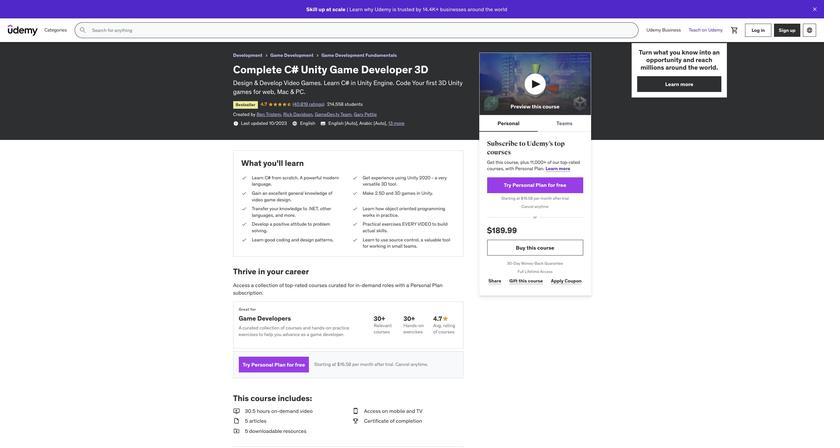 Task type: locate. For each thing, give the bounding box(es) containing it.
1 vertical spatial a
[[239, 325, 242, 331]]

game inside complete c# unity game developer 3d design & develop video games. learn c# in unity engine. code your first 3d unity games for web, mac & pc.
[[330, 63, 359, 76]]

developer.
[[323, 332, 344, 338]]

game
[[270, 52, 283, 58], [321, 52, 334, 58], [330, 63, 359, 76], [239, 315, 256, 323]]

0 vertical spatial 214,558 students
[[82, 11, 117, 17]]

1 vertical spatial small image
[[233, 418, 240, 425]]

course inside $189.99 buy this course
[[537, 245, 554, 251]]

& right design
[[254, 79, 258, 87]]

1 vertical spatial by
[[251, 111, 256, 117]]

world
[[494, 6, 507, 12]]

a inside great for game developers a curated collection of courses and hands-on practice exercises to help you advance as a game developer.
[[307, 332, 309, 338]]

your up languages,
[[270, 206, 278, 212]]

1 vertical spatial 214,558
[[327, 101, 344, 107]]

game inside great for game developers a curated collection of courses and hands-on practice exercises to help you advance as a game developer.
[[239, 315, 256, 323]]

courses inside access a collection of top-rated courses curated for in-demand roles with a personal plan subscription.
[[309, 283, 327, 289]]

month inside thrive in your career element
[[360, 362, 374, 368]]

plan inside access a collection of top-rated courses curated for in-demand roles with a personal plan subscription.
[[432, 283, 443, 289]]

xsmall image for gain
[[241, 191, 247, 197]]

1 vertical spatial 4.7
[[261, 101, 267, 107]]

other
[[320, 206, 331, 212]]

30+ for 30+ hands-on exercises
[[404, 315, 415, 323]]

to up working
[[376, 237, 380, 243]]

$16.58
[[521, 196, 533, 201], [337, 362, 351, 368]]

c# for game
[[284, 63, 299, 76]]

curated left in-
[[329, 283, 347, 289]]

try personal plan for free down help
[[243, 362, 305, 368]]

video
[[252, 197, 263, 203], [300, 408, 313, 415]]

trial.
[[385, 362, 394, 368]]

0 vertical spatial access
[[540, 269, 553, 274]]

1 5 from the top
[[245, 418, 248, 425]]

english
[[300, 121, 315, 126], [329, 121, 344, 126]]

learn more link down our
[[546, 166, 570, 172]]

more down turn what you know into an opportunity and reach millions around the world.
[[681, 81, 694, 87]]

c# for scratch.
[[265, 175, 271, 181]]

a inside develop a positive attitude to problem solving.
[[270, 222, 272, 227]]

2 vertical spatial plan
[[275, 362, 286, 368]]

xsmall image left works at left top
[[352, 206, 358, 212]]

2 horizontal spatial exercises
[[404, 329, 423, 335]]

exercises down practice. on the left
[[382, 222, 401, 227]]

buy
[[516, 245, 526, 251]]

1 vertical spatial your
[[267, 267, 283, 277]]

top- right our
[[560, 159, 569, 165]]

after inside thrive in your career element
[[375, 362, 384, 368]]

using
[[395, 175, 406, 181]]

starting down courses,
[[501, 196, 516, 201]]

0 vertical spatial at
[[326, 6, 331, 12]]

get inside get experience using unity 2020 - a very versatile 3d tool.
[[363, 175, 370, 181]]

game inside great for game developers a curated collection of courses and hands-on practice exercises to help you advance as a game developer.
[[310, 332, 322, 338]]

an right gain at top
[[263, 191, 268, 196]]

xsmall image for develop a positive attitude to problem solving.
[[241, 222, 247, 228]]

1 horizontal spatial after
[[553, 196, 561, 201]]

per for trial
[[534, 196, 540, 201]]

1 vertical spatial try
[[243, 362, 250, 368]]

3d inside get experience using unity 2020 - a very versatile 3d tool.
[[381, 181, 387, 187]]

up
[[319, 6, 325, 12], [790, 27, 796, 33]]

0 vertical spatial rated
[[569, 159, 580, 165]]

c# up video
[[284, 63, 299, 76]]

xsmall image left gain at top
[[241, 191, 247, 197]]

per for trial.
[[352, 362, 359, 368]]

of inside gain an excellent general knowledge of video game design.
[[328, 191, 332, 196]]

1 vertical spatial 214,558 students
[[327, 101, 363, 107]]

0 vertical spatial (40,819 ratings)
[[47, 11, 79, 17]]

the
[[485, 6, 493, 12], [688, 63, 698, 71]]

day
[[514, 261, 520, 266]]

1 horizontal spatial with
[[506, 166, 514, 172]]

at for starting at $16.58 per month after trial. cancel anytime.
[[332, 362, 336, 368]]

& left pc.
[[290, 88, 294, 96]]

developer
[[361, 63, 412, 76]]

this right gift
[[519, 278, 527, 284]]

0 vertical spatial try
[[504, 182, 512, 189]]

per inside thrive in your career element
[[352, 362, 359, 368]]

on left 'avg.'
[[419, 323, 424, 329]]

languages,
[[252, 212, 274, 218]]

, left 13
[[386, 121, 387, 126]]

small image left certificate
[[352, 418, 359, 425]]

30+ inside 30+ hands-on exercises
[[404, 315, 415, 323]]

c# inside learn c# from scratch. a powerful modern language.
[[265, 175, 271, 181]]

a inside great for game developers a curated collection of courses and hands-on practice exercises to help you advance as a game developer.
[[239, 325, 242, 331]]

1 horizontal spatial per
[[534, 196, 540, 201]]

english for english [auto], arabic [auto] , 13 more
[[329, 121, 344, 126]]

small image for certificate of completion
[[352, 418, 359, 425]]

this right buy
[[527, 245, 536, 251]]

starting inside the starting at $16.58 per month after trial cancel anytime
[[501, 196, 516, 201]]

courses up advance
[[286, 325, 302, 331]]

5 for 5 downloadable resources
[[245, 428, 248, 435]]

small image for 5 articles
[[233, 418, 240, 425]]

you inside turn what you know into an opportunity and reach millions around the world.
[[670, 48, 681, 56]]

214,558 up submit search image
[[82, 11, 98, 17]]

and inside great for game developers a curated collection of courses and hands-on practice exercises to help you advance as a game developer.
[[303, 325, 311, 331]]

and left 'tv'
[[407, 408, 415, 415]]

top- down career
[[285, 283, 295, 289]]

1 vertical spatial around
[[666, 63, 687, 71]]

$16.58 inside thrive in your career element
[[337, 362, 351, 368]]

udemy left business
[[647, 27, 661, 33]]

get inside get this course, plus 11,000+ of our top-rated courses, with personal plan.
[[487, 159, 495, 165]]

1 vertical spatial the
[[688, 63, 698, 71]]

0 vertical spatial develop
[[260, 79, 282, 87]]

anytime
[[535, 204, 549, 209]]

30.5 hours on-demand video
[[245, 408, 313, 415]]

learn more link
[[637, 76, 722, 92], [546, 166, 570, 172]]

1 vertical spatial after
[[375, 362, 384, 368]]

0 vertical spatial 5
[[245, 418, 248, 425]]

0 vertical spatial free
[[556, 182, 566, 189]]

apply coupon button
[[550, 275, 583, 288]]

0 horizontal spatial exercises
[[239, 332, 258, 338]]

xsmall image left transfer
[[241, 206, 247, 212]]

1 horizontal spatial up
[[790, 27, 796, 33]]

and inside the transfer your knowledge to .net, other languages, and more.
[[275, 212, 283, 218]]

0 horizontal spatial a
[[239, 325, 242, 331]]

in left unity.
[[417, 191, 420, 196]]

at
[[326, 6, 331, 12], [517, 196, 520, 201], [332, 362, 336, 368]]

exercises
[[382, 222, 401, 227], [404, 329, 423, 335], [239, 332, 258, 338]]

1 horizontal spatial get
[[487, 159, 495, 165]]

xsmall image
[[264, 53, 269, 58], [233, 121, 238, 126], [241, 191, 247, 197], [352, 191, 358, 197]]

closed captions image
[[321, 121, 326, 126]]

0 horizontal spatial starting
[[314, 362, 331, 368]]

0 vertical spatial around
[[468, 6, 484, 12]]

game down game development fundamentals link
[[330, 63, 359, 76]]

starting at $16.58 per month after trial. cancel anytime.
[[314, 362, 428, 368]]

after for trial
[[553, 196, 561, 201]]

and up as
[[303, 325, 311, 331]]

access
[[540, 269, 553, 274], [233, 283, 250, 289], [364, 408, 381, 415]]

try personal plan for free
[[504, 182, 566, 189], [243, 362, 305, 368]]

1 horizontal spatial top-
[[560, 159, 569, 165]]

0 horizontal spatial top-
[[285, 283, 295, 289]]

in right log
[[761, 27, 765, 33]]

1 horizontal spatial games
[[402, 191, 416, 196]]

a right -
[[435, 175, 437, 181]]

2 english from the left
[[329, 121, 344, 126]]

30+ right 30+ relevant courses
[[404, 315, 415, 323]]

curated inside access a collection of top-rated courses curated for in-demand roles with a personal plan subscription.
[[329, 283, 347, 289]]

game up complete c# unity game developer 3d design & develop video games. learn c# in unity engine. code your first 3d unity games for web, mac & pc.
[[321, 52, 334, 58]]

2 5 from the top
[[245, 428, 248, 435]]

1 horizontal spatial you
[[670, 48, 681, 56]]

with right roles
[[395, 283, 405, 289]]

up right skill
[[319, 6, 325, 12]]

cancel inside thrive in your career element
[[396, 362, 410, 368]]

an inside gain an excellent general knowledge of video game design.
[[263, 191, 268, 196]]

games down design
[[233, 88, 252, 96]]

this for preview
[[532, 103, 542, 110]]

demand down includes:
[[280, 408, 299, 415]]

learn inside complete c# unity game developer 3d design & develop video games. learn c# in unity engine. code your first 3d unity games for web, mac & pc.
[[324, 79, 340, 87]]

xsmall image left versatile at the top of the page
[[352, 175, 358, 181]]

your inside the transfer your knowledge to .net, other languages, and more.
[[270, 206, 278, 212]]

0 vertical spatial learn more link
[[637, 76, 722, 92]]

0 horizontal spatial &
[[254, 79, 258, 87]]

curated inside great for game developers a curated collection of courses and hands-on practice exercises to help you advance as a game developer.
[[243, 325, 258, 331]]

to inside the transfer your knowledge to .net, other languages, and more.
[[303, 206, 307, 212]]

per inside the starting at $16.58 per month after trial cancel anytime
[[534, 196, 540, 201]]

hands-
[[404, 323, 419, 329]]

udemy
[[375, 6, 391, 12], [647, 27, 661, 33], [708, 27, 723, 33]]

0 horizontal spatial you
[[274, 332, 282, 338]]

0 horizontal spatial month
[[360, 362, 374, 368]]

2 horizontal spatial more
[[681, 81, 694, 87]]

0 horizontal spatial $16.58
[[337, 362, 351, 368]]

last updated 10/2023
[[241, 121, 287, 126]]

the inside turn what you know into an opportunity and reach millions around the world.
[[688, 63, 698, 71]]

exercises inside great for game developers a curated collection of courses and hands-on practice exercises to help you advance as a game developer.
[[239, 332, 258, 338]]

30-day money-back guarantee full lifetime access
[[507, 261, 563, 274]]

know
[[682, 48, 698, 56]]

,
[[281, 111, 282, 117], [313, 111, 314, 117], [352, 111, 353, 117], [386, 121, 387, 126]]

development up video
[[284, 52, 314, 58]]

2 vertical spatial small image
[[233, 428, 240, 435]]

unity.
[[422, 191, 433, 196]]

1 vertical spatial plan
[[432, 283, 443, 289]]

(40,819 ratings) up created by ben tristem , rick davidson , gamedev.tv team , gary pettie
[[293, 101, 325, 107]]

30+ for 30+ relevant courses
[[374, 315, 385, 323]]

up right the sign
[[790, 27, 796, 33]]

to inside subscribe to udemy's top courses
[[519, 140, 526, 148]]

1 vertical spatial try personal plan for free
[[243, 362, 305, 368]]

1 horizontal spatial small image
[[352, 418, 359, 425]]

xsmall image left good
[[241, 237, 247, 244]]

learn c# from scratch. a powerful modern language.
[[252, 175, 339, 187]]

knowledge
[[305, 191, 327, 196], [280, 206, 302, 212]]

2 development from the left
[[284, 52, 314, 58]]

with inside get this course, plus 11,000+ of our top-rated courses, with personal plan.
[[506, 166, 514, 172]]

1 vertical spatial month
[[360, 362, 374, 368]]

access for access a collection of top-rated courses curated for in-demand roles with a personal plan subscription.
[[233, 283, 250, 289]]

gain an excellent general knowledge of video game design.
[[252, 191, 332, 203]]

after left trial
[[553, 196, 561, 201]]

1 vertical spatial c#
[[341, 79, 349, 87]]

ratings) up gamedev.tv
[[309, 101, 325, 107]]

more.
[[284, 212, 296, 218]]

1 vertical spatial learn more
[[546, 166, 570, 172]]

course inside button
[[543, 103, 560, 110]]

0 horizontal spatial 30+
[[374, 315, 385, 323]]

get up courses,
[[487, 159, 495, 165]]

0 vertical spatial game
[[264, 197, 276, 203]]

problem
[[313, 222, 330, 227]]

develop up solving.
[[252, 222, 269, 227]]

1 vertical spatial students
[[345, 101, 363, 107]]

1 vertical spatial game
[[310, 332, 322, 338]]

games inside complete c# unity game developer 3d design & develop video games. learn c# in unity engine. code your first 3d unity games for web, mac & pc.
[[233, 88, 252, 96]]

for left web,
[[253, 88, 261, 96]]

of down 'avg.'
[[433, 329, 437, 335]]

around inside turn what you know into an opportunity and reach millions around the world.
[[666, 63, 687, 71]]

1 english from the left
[[300, 121, 315, 126]]

relevant
[[374, 323, 392, 329]]

214,558 students up submit search image
[[82, 11, 117, 17]]

5 articles
[[245, 418, 267, 425]]

1 horizontal spatial bestseller
[[236, 102, 255, 107]]

and left reach
[[683, 56, 695, 64]]

courses down rating
[[439, 329, 455, 335]]

1 horizontal spatial knowledge
[[305, 191, 327, 196]]

30-
[[507, 261, 514, 266]]

0 horizontal spatial free
[[295, 362, 305, 368]]

0 horizontal spatial an
[[263, 191, 268, 196]]

learn up works at left top
[[363, 206, 375, 212]]

214,558 students
[[82, 11, 117, 17], [327, 101, 363, 107]]

back
[[535, 261, 544, 266]]

(40,819 ratings) up categories
[[47, 11, 79, 17]]

1 horizontal spatial by
[[416, 6, 421, 12]]

try personal plan for free for 'try personal plan for free' link within thrive in your career element
[[243, 362, 305, 368]]

1 horizontal spatial (40,819 ratings)
[[293, 101, 325, 107]]

team
[[341, 111, 352, 117]]

month inside the starting at $16.58 per month after trial cancel anytime
[[541, 196, 552, 201]]

apply coupon
[[551, 278, 582, 284]]

english down gamedev.tv team link
[[329, 121, 344, 126]]

0 horizontal spatial knowledge
[[280, 206, 302, 212]]

scale
[[332, 6, 346, 12]]

games down get experience using unity 2020 - a very versatile 3d tool.
[[402, 191, 416, 196]]

log in
[[752, 27, 765, 33]]

what you'll learn
[[241, 158, 304, 168]]

tab list containing personal
[[479, 116, 591, 132]]

game up complete
[[270, 52, 283, 58]]

$16.58 for starting at $16.58 per month after trial cancel anytime
[[521, 196, 533, 201]]

for down our
[[548, 182, 555, 189]]

0 horizontal spatial try
[[243, 362, 250, 368]]

control,
[[404, 237, 420, 243]]

of
[[548, 159, 552, 165], [328, 191, 332, 196], [279, 283, 284, 289], [281, 325, 285, 331], [433, 329, 437, 335], [390, 418, 395, 425]]

access up certificate
[[364, 408, 381, 415]]

1 vertical spatial access
[[233, 283, 250, 289]]

1 horizontal spatial ratings)
[[309, 101, 325, 107]]

0 vertical spatial video
[[252, 197, 263, 203]]

curated down game developers link
[[243, 325, 258, 331]]

1 vertical spatial more
[[394, 121, 405, 126]]

hands-
[[312, 325, 326, 331]]

0 vertical spatial cancel
[[522, 204, 534, 209]]

xsmall image
[[315, 53, 320, 58], [241, 175, 247, 181], [352, 175, 358, 181], [241, 206, 247, 212], [352, 206, 358, 212], [241, 222, 247, 228], [352, 222, 358, 228], [241, 237, 247, 244], [352, 237, 358, 244]]

this for gift
[[519, 278, 527, 284]]

xsmall image for learn to use source control, a valuable tool for working in small teams.
[[352, 237, 358, 244]]

bestseller
[[8, 12, 28, 17], [236, 102, 255, 107]]

3 development from the left
[[335, 52, 365, 58]]

a right as
[[307, 332, 309, 338]]

try inside thrive in your career element
[[243, 362, 250, 368]]

develop inside develop a positive attitude to problem solving.
[[252, 222, 269, 227]]

for inside access a collection of top-rated courses curated for in-demand roles with a personal plan subscription.
[[348, 283, 354, 289]]

courses inside subscribe to udemy's top courses
[[487, 148, 511, 157]]

of down thrive in your career on the bottom left of page
[[279, 283, 284, 289]]

for right great
[[250, 307, 256, 312]]

cancel up the or
[[522, 204, 534, 209]]

this for get
[[496, 159, 503, 165]]

in
[[761, 27, 765, 33], [351, 79, 356, 87], [417, 191, 420, 196], [376, 212, 380, 218], [387, 244, 391, 249], [258, 267, 265, 277]]

free inside thrive in your career element
[[295, 362, 305, 368]]

0 vertical spatial the
[[485, 6, 493, 12]]

courses inside avg. rating of courses
[[439, 329, 455, 335]]

at inside the starting at $16.58 per month after trial cancel anytime
[[517, 196, 520, 201]]

30+
[[374, 315, 385, 323], [404, 315, 415, 323]]

udemy business
[[647, 27, 681, 33]]

1 vertical spatial ratings)
[[309, 101, 325, 107]]

positive
[[273, 222, 290, 227]]

get this course, plus 11,000+ of our top-rated courses, with personal plan.
[[487, 159, 580, 172]]

0 horizontal spatial video
[[252, 197, 263, 203]]

1 30+ from the left
[[374, 315, 385, 323]]

design.
[[277, 197, 292, 203]]

0 horizontal spatial up
[[319, 6, 325, 12]]

0 horizontal spatial students
[[99, 11, 117, 17]]

shopping cart with 0 items image
[[731, 26, 739, 34]]

small image down this
[[233, 408, 240, 415]]

rated inside get this course, plus 11,000+ of our top-rated courses, with personal plan.
[[569, 159, 580, 165]]

you'll
[[263, 158, 283, 168]]

course,
[[504, 159, 519, 165]]

get for get this course, plus 11,000+ of our top-rated courses, with personal plan.
[[487, 159, 495, 165]]

personal down plus
[[515, 166, 533, 172]]

lifetime
[[525, 269, 539, 274]]

you
[[670, 48, 681, 56], [274, 332, 282, 338]]

1 vertical spatial small image
[[233, 408, 240, 415]]

xsmall image for learn how object oriented programming works in practice.
[[352, 206, 358, 212]]

top- inside access a collection of top-rated courses curated for in-demand roles with a personal plan subscription.
[[285, 283, 295, 289]]

gift
[[509, 278, 518, 284]]

reach
[[696, 56, 713, 64]]

1 horizontal spatial at
[[332, 362, 336, 368]]

guarantee
[[545, 261, 563, 266]]

your left career
[[267, 267, 283, 277]]

30+ inside 30+ relevant courses
[[374, 315, 385, 323]]

small image
[[442, 316, 449, 323], [233, 408, 240, 415], [352, 418, 359, 425]]

up for skill
[[319, 6, 325, 12]]

month for trial.
[[360, 362, 374, 368]]

1 horizontal spatial try personal plan for free link
[[487, 178, 583, 193]]

courses
[[487, 148, 511, 157], [309, 283, 327, 289], [286, 325, 302, 331], [374, 329, 390, 335], [439, 329, 455, 335]]

students
[[99, 11, 117, 17], [345, 101, 363, 107]]

0 vertical spatial c#
[[284, 63, 299, 76]]

1 horizontal spatial $16.58
[[521, 196, 533, 201]]

0 vertical spatial (40,819
[[47, 11, 62, 17]]

access down back
[[540, 269, 553, 274]]

learn up language.
[[252, 175, 264, 181]]

this inside get this course, plus 11,000+ of our top-rated courses, with personal plan.
[[496, 159, 503, 165]]

to left help
[[259, 332, 263, 338]]

thrive
[[233, 267, 256, 277]]

try personal plan for free inside thrive in your career element
[[243, 362, 305, 368]]

0 horizontal spatial around
[[468, 6, 484, 12]]

complete
[[233, 63, 282, 76]]

0 horizontal spatial small image
[[233, 408, 240, 415]]

works
[[363, 212, 375, 218]]

try personal plan for free for rightmost 'try personal plan for free' link
[[504, 182, 566, 189]]

you right help
[[274, 332, 282, 338]]

0 vertical spatial with
[[506, 166, 514, 172]]

1 horizontal spatial plan
[[432, 283, 443, 289]]

learn inside learn how object oriented programming works in practice.
[[363, 206, 375, 212]]

video down includes:
[[300, 408, 313, 415]]

on
[[702, 27, 707, 33], [419, 323, 424, 329], [326, 325, 331, 331], [382, 408, 388, 415]]

mac
[[277, 88, 289, 96]]

in inside learn to use source control, a valuable tool for working in small teams.
[[387, 244, 391, 249]]

a left positive
[[270, 222, 272, 227]]

of left our
[[548, 159, 552, 165]]

month left trial.
[[360, 362, 374, 368]]

rated down career
[[295, 283, 308, 289]]

collection down thrive in your career on the bottom left of page
[[255, 283, 278, 289]]

a inside get experience using unity 2020 - a very versatile 3d tool.
[[435, 175, 437, 181]]

english down created by ben tristem , rick davidson , gamedev.tv team , gary pettie
[[300, 121, 315, 126]]

access inside access a collection of top-rated courses curated for in-demand roles with a personal plan subscription.
[[233, 283, 250, 289]]

1 vertical spatial develop
[[252, 222, 269, 227]]

1 vertical spatial get
[[363, 175, 370, 181]]

2 vertical spatial small image
[[352, 418, 359, 425]]

starting inside thrive in your career element
[[314, 362, 331, 368]]

rated inside access a collection of top-rated courses curated for in-demand roles with a personal plan subscription.
[[295, 283, 308, 289]]

teach on udemy
[[689, 27, 723, 33]]

this inside button
[[532, 103, 542, 110]]

personal button
[[479, 116, 538, 131]]

1 vertical spatial rated
[[295, 283, 308, 289]]

course up back
[[537, 245, 554, 251]]

1 vertical spatial bestseller
[[236, 102, 255, 107]]

on up developer.
[[326, 325, 331, 331]]

0 horizontal spatial 214,558
[[82, 11, 98, 17]]

of inside get this course, plus 11,000+ of our top-rated courses, with personal plan.
[[548, 159, 552, 165]]

collection
[[255, 283, 278, 289], [260, 325, 280, 331]]

at inside thrive in your career element
[[332, 362, 336, 368]]

for left in-
[[348, 283, 354, 289]]

3d up the your
[[414, 63, 429, 76]]

tab list
[[479, 116, 591, 132]]

demand left roles
[[362, 283, 381, 289]]

xsmall image left actual
[[352, 222, 358, 228]]

practice.
[[381, 212, 399, 218]]

$16.58 inside the starting at $16.58 per month after trial cancel anytime
[[521, 196, 533, 201]]

1 horizontal spatial c#
[[284, 63, 299, 76]]

1 horizontal spatial udemy
[[647, 27, 661, 33]]

learn more link down turn what you know into an opportunity and reach millions around the world.
[[637, 76, 722, 92]]

courses inside 30+ relevant courses
[[374, 329, 390, 335]]

for
[[253, 88, 261, 96], [548, 182, 555, 189], [363, 244, 368, 249], [348, 283, 354, 289], [250, 307, 256, 312], [287, 362, 294, 368]]

a down great
[[239, 325, 242, 331]]

0 vertical spatial get
[[487, 159, 495, 165]]

unity left engine.
[[357, 79, 372, 87]]

learn good coding and design patterns.
[[252, 237, 334, 243]]

small image
[[352, 408, 359, 415], [233, 418, 240, 425], [233, 428, 240, 435]]

2 30+ from the left
[[404, 315, 415, 323]]

game down excellent
[[264, 197, 276, 203]]

up inside "sign up" link
[[790, 27, 796, 33]]

ratings)
[[63, 11, 79, 17], [309, 101, 325, 107]]

tv
[[416, 408, 423, 415]]

after inside the starting at $16.58 per month after trial cancel anytime
[[553, 196, 561, 201]]

1 horizontal spatial the
[[688, 63, 698, 71]]

30+ left hands-
[[374, 315, 385, 323]]

1 vertical spatial top-
[[285, 283, 295, 289]]

free up trial
[[556, 182, 566, 189]]

of inside access a collection of top-rated courses curated for in-demand roles with a personal plan subscription.
[[279, 283, 284, 289]]



Task type: vqa. For each thing, say whether or not it's contained in the screenshot.
Introduction to agile project management on the left of page
no



Task type: describe. For each thing, give the bounding box(es) containing it.
your
[[412, 79, 425, 87]]

collection inside access a collection of top-rated courses curated for in-demand roles with a personal plan subscription.
[[255, 283, 278, 289]]

categories button
[[40, 22, 71, 38]]

get for get experience using unity 2020 - a very versatile 3d tool.
[[363, 175, 370, 181]]

on inside great for game developers a curated collection of courses and hands-on practice exercises to help you advance as a game developer.
[[326, 325, 331, 331]]

powerful
[[304, 175, 322, 181]]

design
[[300, 237, 314, 243]]

1 vertical spatial (40,819 ratings)
[[293, 101, 325, 107]]

30.5
[[245, 408, 256, 415]]

in-
[[356, 283, 362, 289]]

share
[[489, 278, 501, 284]]

access inside 30-day money-back guarantee full lifetime access
[[540, 269, 553, 274]]

1 horizontal spatial more
[[559, 166, 570, 172]]

0 vertical spatial by
[[416, 6, 421, 12]]

downloadable
[[249, 428, 282, 435]]

$16.58 for starting at $16.58 per month after trial. cancel anytime.
[[337, 362, 351, 368]]

general
[[288, 191, 304, 196]]

, left rick
[[281, 111, 282, 117]]

career
[[285, 267, 309, 277]]

game development
[[270, 52, 314, 58]]

game development fundamentals
[[321, 52, 397, 58]]

personal inside personal button
[[498, 120, 520, 127]]

on right teach
[[702, 27, 707, 33]]

demand inside access a collection of top-rated courses curated for in-demand roles with a personal plan subscription.
[[362, 283, 381, 289]]

1 vertical spatial learn more link
[[546, 166, 570, 172]]

to inside learn to use source control, a valuable tool for working in small teams.
[[376, 237, 380, 243]]

businesses
[[440, 6, 467, 12]]

is
[[393, 6, 396, 12]]

1 vertical spatial &
[[290, 88, 294, 96]]

categories
[[44, 27, 67, 33]]

of inside great for game developers a curated collection of courses and hands-on practice exercises to help you advance as a game developer.
[[281, 325, 285, 331]]

you inside great for game developers a curated collection of courses and hands-on practice exercises to help you advance as a game developer.
[[274, 332, 282, 338]]

as
[[301, 332, 306, 338]]

top
[[554, 140, 565, 148]]

3d right first
[[439, 79, 447, 87]]

in inside learn how object oriented programming works in practice.
[[376, 212, 380, 218]]

2020
[[419, 175, 431, 181]]

certificate
[[364, 418, 389, 425]]

0 horizontal spatial (40,819
[[47, 11, 62, 17]]

3d down the tool.
[[395, 191, 401, 196]]

0 horizontal spatial by
[[251, 111, 256, 117]]

try personal plan for free link inside thrive in your career element
[[239, 357, 309, 373]]

this inside $189.99 buy this course
[[527, 245, 536, 251]]

0 horizontal spatial 214,558 students
[[82, 11, 117, 17]]

plan for rightmost 'try personal plan for free' link
[[536, 182, 547, 189]]

course language image
[[292, 121, 298, 126]]

trusted
[[398, 6, 415, 12]]

an inside turn what you know into an opportunity and reach millions around the world.
[[713, 48, 720, 56]]

first
[[426, 79, 437, 87]]

video
[[418, 222, 431, 227]]

0 horizontal spatial at
[[326, 6, 331, 12]]

.net,
[[308, 206, 319, 212]]

13
[[388, 121, 393, 126]]

submit search image
[[79, 26, 87, 34]]

top- inside get this course, plus 11,000+ of our top-rated courses, with personal plan.
[[560, 159, 569, 165]]

and left design in the left bottom of the page
[[291, 237, 299, 243]]

0 vertical spatial bestseller
[[8, 12, 28, 17]]

tristem
[[266, 111, 281, 117]]

for inside complete c# unity game developer 3d design & develop video games. learn c# in unity engine. code your first 3d unity games for web, mac & pc.
[[253, 88, 261, 96]]

avg.
[[433, 323, 442, 329]]

language.
[[252, 181, 272, 187]]

cancel for anytime.
[[396, 362, 410, 368]]

1 horizontal spatial 214,558 students
[[327, 101, 363, 107]]

knowledge inside gain an excellent general knowledge of video game design.
[[305, 191, 327, 196]]

0 horizontal spatial demand
[[280, 408, 299, 415]]

experience
[[371, 175, 394, 181]]

unity up games. on the top left of the page
[[301, 63, 327, 76]]

2 horizontal spatial c#
[[341, 79, 349, 87]]

of inside avg. rating of courses
[[433, 329, 437, 335]]

course up hours
[[251, 394, 276, 404]]

patterns.
[[315, 237, 334, 243]]

a inside learn to use source control, a valuable tool for working in small teams.
[[421, 237, 423, 243]]

make
[[363, 191, 374, 196]]

teams.
[[404, 244, 418, 249]]

very
[[438, 175, 447, 181]]

personal down help
[[251, 362, 273, 368]]

games.
[[301, 79, 322, 87]]

to inside develop a positive attitude to problem solving.
[[308, 222, 312, 227]]

object
[[385, 206, 398, 212]]

with inside access a collection of top-rated courses curated for in-demand roles with a personal plan subscription.
[[395, 283, 405, 289]]

game inside gain an excellent general knowledge of video game design.
[[264, 197, 276, 203]]

starting at $16.58 per month after trial cancel anytime
[[501, 196, 569, 209]]

programming
[[418, 206, 445, 212]]

or
[[533, 215, 537, 220]]

learn right the |
[[350, 6, 363, 12]]

0 horizontal spatial more
[[394, 121, 405, 126]]

learn down turn what you know into an opportunity and reach millions around the world.
[[665, 81, 679, 87]]

0 horizontal spatial (40,819 ratings)
[[47, 11, 79, 17]]

and inside turn what you know into an opportunity and reach millions around the world.
[[683, 56, 695, 64]]

gift this course
[[509, 278, 543, 284]]

sign up
[[779, 27, 796, 33]]

practice
[[333, 325, 349, 331]]

xsmall image for learn good coding and design patterns.
[[241, 237, 247, 244]]

plan for 'try personal plan for free' link within thrive in your career element
[[275, 362, 286, 368]]

courses inside great for game developers a curated collection of courses and hands-on practice exercises to help you advance as a game developer.
[[286, 325, 302, 331]]

4.7 inside thrive in your career element
[[433, 315, 442, 323]]

buy this course button
[[487, 240, 583, 256]]

transfer
[[252, 206, 269, 212]]

after for trial.
[[375, 362, 384, 368]]

on left mobile on the left of page
[[382, 408, 388, 415]]

includes:
[[278, 394, 312, 404]]

xsmall image for transfer your knowledge to .net, other languages, and more.
[[241, 206, 247, 212]]

learn how object oriented programming works in practice.
[[363, 206, 445, 218]]

access on mobile and tv
[[364, 408, 423, 415]]

xsmall image up complete
[[264, 53, 269, 58]]

preview this course
[[511, 103, 560, 110]]

tool.
[[388, 181, 397, 187]]

advance
[[283, 332, 300, 338]]

1 horizontal spatial learn more link
[[637, 76, 722, 92]]

development for game development fundamentals
[[335, 52, 365, 58]]

0 horizontal spatial udemy
[[375, 6, 391, 12]]

exercises inside 30+ hands-on exercises
[[404, 329, 423, 335]]

and down the tool.
[[386, 191, 394, 196]]

learn down our
[[546, 166, 558, 172]]

for inside learn to use source control, a valuable tool for working in small teams.
[[363, 244, 368, 249]]

1 development from the left
[[233, 52, 263, 58]]

video inside gain an excellent general knowledge of video game design.
[[252, 197, 263, 203]]

help
[[264, 332, 273, 338]]

at for starting at $16.58 per month after trial cancel anytime
[[517, 196, 520, 201]]

a for developers
[[239, 325, 242, 331]]

5 for 5 articles
[[245, 418, 248, 425]]

personal inside get this course, plus 11,000+ of our top-rated courses, with personal plan.
[[515, 166, 533, 172]]

resources
[[283, 428, 307, 435]]

unity inside get experience using unity 2020 - a very versatile 3d tool.
[[408, 175, 418, 181]]

11,000+
[[530, 159, 547, 165]]

for inside great for game developers a curated collection of courses and hands-on practice exercises to help you advance as a game developer.
[[250, 307, 256, 312]]

to inside great for game developers a curated collection of courses and hands-on practice exercises to help you advance as a game developer.
[[259, 332, 263, 338]]

why
[[364, 6, 373, 12]]

access for access on mobile and tv
[[364, 408, 381, 415]]

unity right first
[[448, 79, 463, 87]]

small image for 5 downloadable resources
[[233, 428, 240, 435]]

1 horizontal spatial video
[[300, 408, 313, 415]]

personal inside access a collection of top-rated courses curated for in-demand roles with a personal plan subscription.
[[411, 283, 431, 289]]

0 vertical spatial students
[[99, 11, 117, 17]]

log
[[752, 27, 760, 33]]

gift this course link
[[508, 275, 544, 288]]

on inside 30+ hands-on exercises
[[419, 323, 424, 329]]

preview
[[511, 103, 531, 110]]

cancel for anytime
[[522, 204, 534, 209]]

good
[[265, 237, 275, 243]]

2.5d
[[375, 191, 385, 196]]

business
[[662, 27, 681, 33]]

1 vertical spatial (40,819
[[293, 101, 308, 107]]

0 horizontal spatial ratings)
[[63, 11, 79, 17]]

game development link
[[270, 51, 314, 59]]

english for english
[[300, 121, 315, 126]]

access a collection of top-rated courses curated for in-demand roles with a personal plan subscription.
[[233, 283, 443, 296]]

apply
[[551, 278, 564, 284]]

, left gamedev.tv
[[313, 111, 314, 117]]

xsmall image for get experience using unity 2020 - a very versatile 3d tool.
[[352, 175, 358, 181]]

30+ relevant courses
[[374, 315, 392, 335]]

engine.
[[374, 79, 395, 87]]

xsmall image for learn c# from scratch. a powerful modern language.
[[241, 175, 247, 181]]

ben
[[257, 111, 265, 117]]

starting for starting at $16.58 per month after trial. cancel anytime.
[[314, 362, 331, 368]]

course down lifetime
[[528, 278, 543, 284]]

a for scratch.
[[300, 175, 303, 181]]

month for trial
[[541, 196, 552, 201]]

xsmall image for last
[[233, 121, 238, 126]]

1 horizontal spatial try
[[504, 182, 512, 189]]

xsmall image for make
[[352, 191, 358, 197]]

gamedev.tv
[[315, 111, 340, 117]]

1 horizontal spatial 4.7
[[261, 101, 267, 107]]

personal up the starting at $16.58 per month after trial cancel anytime
[[513, 182, 535, 189]]

learn down solving.
[[252, 237, 264, 243]]

small image for 30.5 hours on-demand video
[[233, 408, 240, 415]]

rating
[[443, 323, 455, 329]]

video
[[284, 79, 300, 87]]

subscription.
[[233, 290, 263, 296]]

a up subscription.
[[251, 283, 254, 289]]

choose a language image
[[807, 27, 813, 34]]

what
[[241, 158, 261, 168]]

exercises inside 'practical exercises every video to build actual skills.'
[[382, 222, 401, 227]]

in right thrive
[[258, 267, 265, 277]]

great for game developers a curated collection of courses and hands-on practice exercises to help you advance as a game developer.
[[239, 307, 349, 338]]

Search for anything text field
[[91, 25, 631, 36]]

close image
[[812, 6, 818, 13]]

completion
[[396, 418, 422, 425]]

this
[[233, 394, 249, 404]]

thrive in your career element
[[233, 267, 464, 379]]

up for sign
[[790, 27, 796, 33]]

learn inside learn to use source control, a valuable tool for working in small teams.
[[363, 237, 375, 243]]

0 vertical spatial 214,558
[[82, 11, 98, 17]]

modern
[[323, 175, 339, 181]]

udemy image
[[8, 25, 38, 36]]

0 horizontal spatial the
[[485, 6, 493, 12]]

opportunity
[[647, 56, 682, 64]]

game developers link
[[239, 315, 291, 323]]

small image inside thrive in your career element
[[442, 316, 449, 323]]

0 vertical spatial more
[[681, 81, 694, 87]]

2 horizontal spatial udemy
[[708, 27, 723, 33]]

on-
[[271, 408, 280, 415]]

get experience using unity 2020 - a very versatile 3d tool.
[[363, 175, 447, 187]]

0 horizontal spatial 4.7
[[33, 11, 39, 17]]

, left gary
[[352, 111, 353, 117]]

anytime.
[[411, 362, 428, 368]]

ben tristem link
[[257, 111, 281, 117]]

knowledge inside the transfer your knowledge to .net, other languages, and more.
[[280, 206, 302, 212]]

sign
[[779, 27, 789, 33]]

english [auto], arabic [auto] , 13 more
[[329, 121, 405, 126]]

develop inside complete c# unity game developer 3d design & develop video games. learn c# in unity engine. code your first 3d unity games for web, mac & pc.
[[260, 79, 282, 87]]

collection inside great for game developers a curated collection of courses and hands-on practice exercises to help you advance as a game developer.
[[260, 325, 280, 331]]

xsmall image right game development link
[[315, 53, 320, 58]]

in inside complete c# unity game developer 3d design & develop video games. learn c# in unity engine. code your first 3d unity games for web, mac & pc.
[[351, 79, 356, 87]]

make 2.5d and 3d games in unity.
[[363, 191, 433, 196]]

learn inside learn c# from scratch. a powerful modern language.
[[252, 175, 264, 181]]

xsmall image for practical exercises every video to build actual skills.
[[352, 222, 358, 228]]

1 horizontal spatial students
[[345, 101, 363, 107]]

developers
[[257, 315, 291, 323]]

1 vertical spatial games
[[402, 191, 416, 196]]

for down advance
[[287, 362, 294, 368]]

starting for starting at $16.58 per month after trial cancel anytime
[[501, 196, 516, 201]]

of down access on mobile and tv
[[390, 418, 395, 425]]

a right roles
[[406, 283, 409, 289]]

to inside 'practical exercises every video to build actual skills.'
[[432, 222, 437, 227]]

pc.
[[296, 88, 306, 96]]

small image for access on mobile and tv
[[352, 408, 359, 415]]

development for game development
[[284, 52, 314, 58]]

1 horizontal spatial learn more
[[665, 81, 694, 87]]



